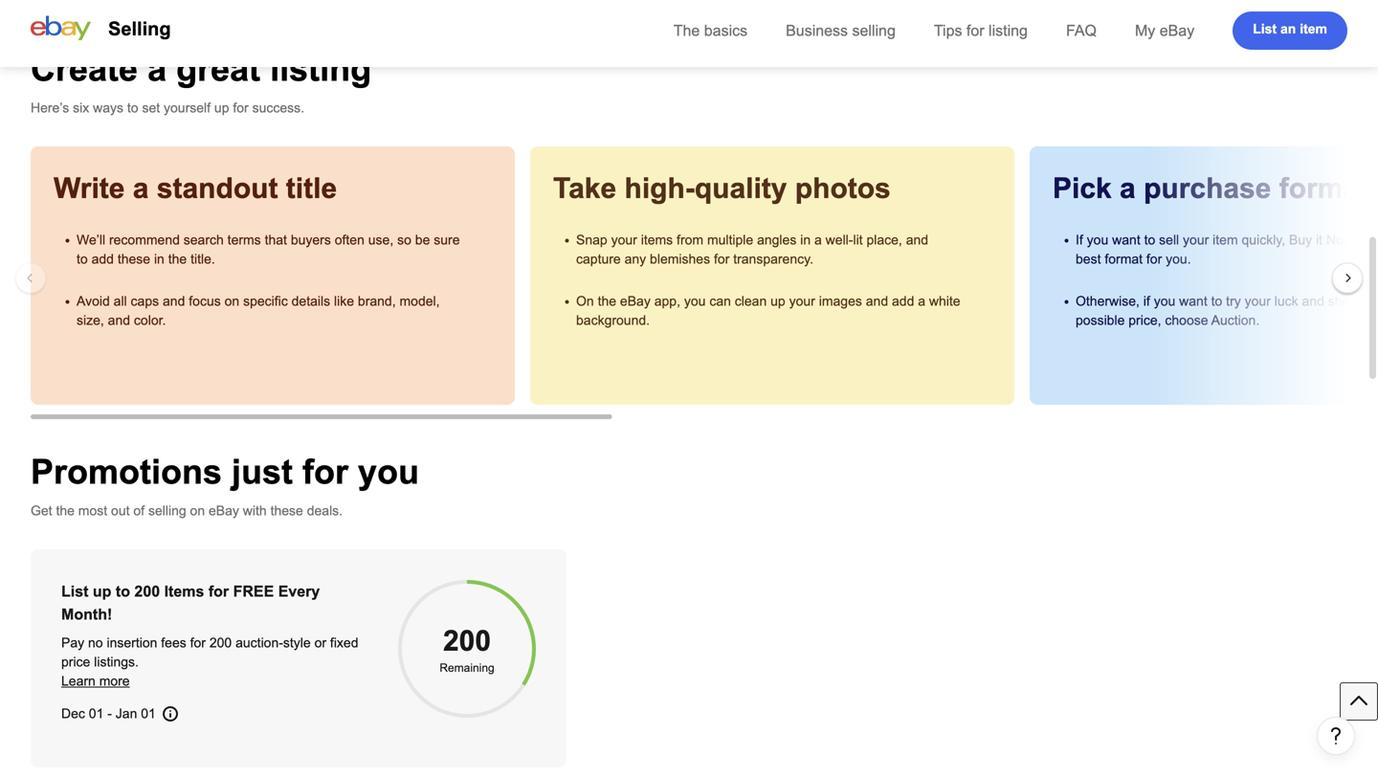Task type: describe. For each thing, give the bounding box(es) containing it.
200 remaining
[[440, 625, 495, 675]]

200 inside "pay no insertion fees for 200 auction-style or fixed price listings. learn more"
[[210, 636, 232, 651]]

your inside on the ebay app, you can clean up your images and add a white background.
[[790, 294, 816, 309]]

my ebay link
[[1136, 22, 1195, 39]]

or
[[315, 636, 327, 651]]

style
[[283, 636, 311, 651]]

angles
[[758, 233, 797, 248]]

with
[[243, 504, 267, 519]]

tips for listing link
[[935, 22, 1028, 39]]

ways
[[93, 101, 124, 115]]

up inside on the ebay app, you can clean up your images and add a white background.
[[771, 294, 786, 309]]

pick
[[1053, 172, 1112, 204]]

be
[[415, 233, 430, 248]]

if
[[1144, 294, 1151, 309]]

tips for listing
[[935, 22, 1028, 39]]

insertion
[[107, 636, 157, 651]]

promotions just for you
[[31, 453, 419, 491]]

1 horizontal spatial these
[[271, 504, 303, 519]]

create
[[31, 50, 138, 88]]

fees
[[161, 636, 186, 651]]

model,
[[400, 294, 440, 309]]

in inside "snap your items from multiple angles in a well-lit place, and capture any blemishes for transparency."
[[801, 233, 811, 248]]

for inside "snap your items from multiple angles in a well-lit place, and capture any blemishes for transparency."
[[714, 252, 730, 267]]

for inside "pay no insertion fees for 200 auction-style or fixed price listings. learn more"
[[190, 636, 206, 651]]

take high-quality photos
[[554, 172, 891, 204]]

basics
[[705, 22, 748, 39]]

items
[[164, 583, 204, 600]]

auction-
[[236, 636, 283, 651]]

learn
[[61, 674, 96, 689]]

1 horizontal spatial listing
[[989, 22, 1028, 39]]

0 vertical spatial item
[[1301, 22, 1328, 36]]

write
[[54, 172, 125, 204]]

you inside on the ebay app, you can clean up your images and add a white background.
[[685, 294, 706, 309]]

-
[[107, 707, 112, 722]]

to inside the list up to 200 items for free every month!
[[116, 583, 130, 600]]

focus
[[189, 294, 221, 309]]

avoid all caps and focus on specific details like brand, model, size, and color.
[[77, 294, 440, 328]]

1 vertical spatial listing
[[270, 50, 372, 88]]

take
[[554, 172, 617, 204]]

fixed
[[330, 636, 359, 651]]

details
[[292, 294, 331, 309]]

for inside the otherwise, if you want to try your luck and shoot for
[[1365, 294, 1379, 309]]

multiple
[[708, 233, 754, 248]]

deals.
[[307, 504, 343, 519]]

otherwise,
[[1076, 294, 1140, 309]]

purchase
[[1144, 172, 1272, 204]]

avoid
[[77, 294, 110, 309]]

is
[[1358, 233, 1367, 248]]

jan
[[116, 707, 137, 722]]

add inside we'll recommend search terms that buyers often use, so be sure to add these in the title.
[[92, 252, 114, 267]]

lit
[[854, 233, 863, 248]]

add inside on the ebay app, you can clean up your images and add a white background.
[[892, 294, 915, 309]]

list an item
[[1254, 22, 1328, 36]]

promotions
[[31, 453, 222, 491]]

if
[[1076, 233, 1084, 248]]

specific
[[243, 294, 288, 309]]

want inside the otherwise, if you want to try your luck and shoot for
[[1180, 294, 1208, 309]]

200 inside the list up to 200 items for free every month!
[[134, 583, 160, 600]]

yourself
[[164, 101, 211, 115]]

sure
[[434, 233, 460, 248]]

blemishes
[[650, 252, 711, 267]]

help, opens dialogs image
[[1327, 727, 1346, 746]]

the for promotions just for you
[[56, 504, 75, 519]]

listings.
[[94, 655, 139, 670]]

any
[[625, 252, 647, 267]]

write a standout title
[[54, 172, 337, 204]]

list up to 200 items for free every month!
[[61, 583, 320, 623]]

1 vertical spatial selling
[[148, 504, 186, 519]]

an
[[1281, 22, 1297, 36]]

on inside 'avoid all caps and focus on specific details like brand, model, size, and color.'
[[225, 294, 240, 309]]

for left success. at the left top of page
[[233, 101, 249, 115]]

title.
[[191, 252, 215, 267]]

here's six ways to set yourself up for success.
[[31, 101, 305, 115]]

to inside if you want to sell your item quickly, buy it now is pr
[[1145, 233, 1156, 248]]

for up "deals." at left
[[303, 453, 349, 491]]

your inside the otherwise, if you want to try your luck and shoot for
[[1246, 294, 1272, 309]]

snap your items from multiple angles in a well-lit place, and capture any blemishes for transparency.
[[576, 233, 929, 267]]

remaining
[[440, 662, 495, 675]]

get
[[31, 504, 52, 519]]

the basics link
[[674, 22, 748, 39]]

format
[[1280, 172, 1370, 204]]

pick a purchase format
[[1053, 172, 1370, 204]]

standout
[[157, 172, 278, 204]]

and inside "snap your items from multiple angles in a well-lit place, and capture any blemishes for transparency."
[[907, 233, 929, 248]]

faq
[[1067, 22, 1097, 39]]

the inside we'll recommend search terms that buyers often use, so be sure to add these in the title.
[[168, 252, 187, 267]]

capture
[[576, 252, 621, 267]]

of
[[133, 504, 145, 519]]

price
[[61, 655, 90, 670]]

luck
[[1275, 294, 1299, 309]]

free
[[233, 583, 274, 600]]

out
[[111, 504, 130, 519]]



Task type: locate. For each thing, give the bounding box(es) containing it.
otherwise, if you want to try your luck and shoot for
[[1076, 294, 1379, 328]]

create a great listing
[[31, 50, 372, 88]]

shoot
[[1329, 294, 1362, 309]]

on the ebay app, you can clean up your images and add a white background.
[[576, 294, 961, 328]]

the
[[674, 22, 700, 39]]

01 right jan
[[141, 707, 156, 722]]

selling right the of
[[148, 504, 186, 519]]

the right the get
[[56, 504, 75, 519]]

1 horizontal spatial ebay
[[620, 294, 651, 309]]

200 left items
[[134, 583, 160, 600]]

up right clean at the right top of page
[[771, 294, 786, 309]]

place,
[[867, 233, 903, 248]]

your up 'any'
[[612, 233, 638, 248]]

and inside the otherwise, if you want to try your luck and shoot for
[[1303, 294, 1325, 309]]

if you want to sell your item quickly, buy it now is pr
[[1076, 233, 1379, 267]]

1 vertical spatial the
[[598, 294, 617, 309]]

item left 'quickly,'
[[1213, 233, 1239, 248]]

pay no insertion fees for 200 auction-style or fixed price listings. learn more
[[61, 636, 359, 689]]

0 vertical spatial add
[[92, 252, 114, 267]]

1 vertical spatial these
[[271, 504, 303, 519]]

a right pick
[[1120, 172, 1136, 204]]

in down recommend
[[154, 252, 165, 267]]

ebay inside on the ebay app, you can clean up your images and add a white background.
[[620, 294, 651, 309]]

up inside the list up to 200 items for free every month!
[[93, 583, 112, 600]]

the basics
[[674, 22, 748, 39]]

snap
[[576, 233, 608, 248]]

you inside the otherwise, if you want to try your luck and shoot for
[[1155, 294, 1176, 309]]

1 vertical spatial want
[[1180, 294, 1208, 309]]

up right "yourself"
[[214, 101, 229, 115]]

these right with
[[271, 504, 303, 519]]

200 left 'auction-'
[[210, 636, 232, 651]]

terms
[[228, 233, 261, 248]]

recommend
[[109, 233, 180, 248]]

listing right tips
[[989, 22, 1028, 39]]

1 horizontal spatial add
[[892, 294, 915, 309]]

item right an on the top
[[1301, 22, 1328, 36]]

to left set
[[127, 101, 138, 115]]

brand,
[[358, 294, 396, 309]]

2 horizontal spatial 200
[[443, 625, 491, 657]]

month!
[[61, 606, 112, 623]]

often
[[335, 233, 365, 248]]

0 horizontal spatial up
[[93, 583, 112, 600]]

six
[[73, 101, 89, 115]]

on
[[225, 294, 240, 309], [190, 504, 205, 519]]

1 vertical spatial up
[[771, 294, 786, 309]]

0 vertical spatial these
[[118, 252, 150, 267]]

item
[[1301, 22, 1328, 36], [1213, 233, 1239, 248]]

your left images
[[790, 294, 816, 309]]

selling right business
[[853, 22, 896, 39]]

try
[[1227, 294, 1242, 309]]

want left sell
[[1113, 233, 1141, 248]]

1 horizontal spatial want
[[1180, 294, 1208, 309]]

a for pick
[[1120, 172, 1136, 204]]

0 horizontal spatial want
[[1113, 233, 1141, 248]]

ebay left with
[[209, 504, 239, 519]]

from
[[677, 233, 704, 248]]

we'll recommend search terms that buyers often use, so be sure to add these in the title.
[[77, 233, 460, 267]]

a up set
[[148, 50, 167, 88]]

0 vertical spatial in
[[801, 233, 811, 248]]

learn more link
[[61, 674, 130, 689]]

a
[[148, 50, 167, 88], [133, 172, 149, 204], [1120, 172, 1136, 204], [815, 233, 822, 248], [919, 294, 926, 309]]

color.
[[134, 313, 166, 328]]

2 vertical spatial the
[[56, 504, 75, 519]]

0 vertical spatial up
[[214, 101, 229, 115]]

up up the month!
[[93, 583, 112, 600]]

0 horizontal spatial 200
[[134, 583, 160, 600]]

2 01 from the left
[[141, 707, 156, 722]]

0 vertical spatial want
[[1113, 233, 1141, 248]]

1 horizontal spatial item
[[1301, 22, 1328, 36]]

for right tips
[[967, 22, 985, 39]]

for down multiple
[[714, 252, 730, 267]]

to left the 'try'
[[1212, 294, 1223, 309]]

to inside the otherwise, if you want to try your luck and shoot for
[[1212, 294, 1223, 309]]

0 vertical spatial ebay
[[1160, 22, 1195, 39]]

for
[[967, 22, 985, 39], [233, 101, 249, 115], [714, 252, 730, 267], [1365, 294, 1379, 309], [303, 453, 349, 491], [209, 583, 229, 600], [190, 636, 206, 651]]

200 inside the 200 remaining
[[443, 625, 491, 657]]

dec
[[61, 707, 85, 722]]

these inside we'll recommend search terms that buyers often use, so be sure to add these in the title.
[[118, 252, 150, 267]]

a right write
[[133, 172, 149, 204]]

dec 01 - jan 01
[[61, 707, 156, 722]]

a for write
[[133, 172, 149, 204]]

these down recommend
[[118, 252, 150, 267]]

on
[[576, 294, 594, 309]]

you
[[1088, 233, 1109, 248], [685, 294, 706, 309], [1155, 294, 1176, 309], [358, 453, 419, 491]]

and inside on the ebay app, you can clean up your images and add a white background.
[[866, 294, 889, 309]]

your right sell
[[1184, 233, 1210, 248]]

for right "fees"
[[190, 636, 206, 651]]

2 horizontal spatial the
[[598, 294, 617, 309]]

1 horizontal spatial 01
[[141, 707, 156, 722]]

list up the month!
[[61, 583, 89, 600]]

2 vertical spatial up
[[93, 583, 112, 600]]

want left the 'try'
[[1180, 294, 1208, 309]]

the for snap your items from multiple angles in a well-lit place, and capture any blemishes for transparency.
[[598, 294, 617, 309]]

list for list up to 200 items for free every month!
[[61, 583, 89, 600]]

that
[[265, 233, 287, 248]]

list an item link
[[1234, 11, 1348, 50]]

buyers
[[291, 233, 331, 248]]

0 vertical spatial on
[[225, 294, 240, 309]]

list
[[1254, 22, 1278, 36], [61, 583, 89, 600]]

every
[[278, 583, 320, 600]]

0 horizontal spatial the
[[56, 504, 75, 519]]

1 horizontal spatial up
[[214, 101, 229, 115]]

set
[[142, 101, 160, 115]]

0 horizontal spatial on
[[190, 504, 205, 519]]

1 01 from the left
[[89, 707, 104, 722]]

we'll
[[77, 233, 105, 248]]

your
[[612, 233, 638, 248], [1184, 233, 1210, 248], [790, 294, 816, 309], [1246, 294, 1272, 309]]

faq link
[[1067, 22, 1097, 39]]

and down the all
[[108, 313, 130, 328]]

200 up remaining
[[443, 625, 491, 657]]

1 vertical spatial list
[[61, 583, 89, 600]]

0 horizontal spatial these
[[118, 252, 150, 267]]

quality
[[695, 172, 788, 204]]

tips
[[935, 22, 963, 39]]

your inside if you want to sell your item quickly, buy it now is pr
[[1184, 233, 1210, 248]]

200
[[134, 583, 160, 600], [443, 625, 491, 657], [210, 636, 232, 651]]

1 horizontal spatial 200
[[210, 636, 232, 651]]

item inside if you want to sell your item quickly, buy it now is pr
[[1213, 233, 1239, 248]]

list left an on the top
[[1254, 22, 1278, 36]]

add left "white"
[[892, 294, 915, 309]]

the left title.
[[168, 252, 187, 267]]

all
[[114, 294, 127, 309]]

0 horizontal spatial 01
[[89, 707, 104, 722]]

size,
[[77, 313, 104, 328]]

0 horizontal spatial list
[[61, 583, 89, 600]]

2 horizontal spatial up
[[771, 294, 786, 309]]

to down 'we'll'
[[77, 252, 88, 267]]

0 horizontal spatial listing
[[270, 50, 372, 88]]

0 vertical spatial listing
[[989, 22, 1028, 39]]

and right images
[[866, 294, 889, 309]]

high-
[[625, 172, 695, 204]]

0 horizontal spatial item
[[1213, 233, 1239, 248]]

great
[[176, 50, 261, 88]]

on down promotions just for you
[[190, 504, 205, 519]]

2 horizontal spatial ebay
[[1160, 22, 1195, 39]]

business
[[786, 22, 849, 39]]

1 horizontal spatial selling
[[853, 22, 896, 39]]

business selling
[[786, 22, 896, 39]]

to up 'insertion'
[[116, 583, 130, 600]]

want inside if you want to sell your item quickly, buy it now is pr
[[1113, 233, 1141, 248]]

0 horizontal spatial in
[[154, 252, 165, 267]]

your right the 'try'
[[1246, 294, 1272, 309]]

in inside we'll recommend search terms that buyers often use, so be sure to add these in the title.
[[154, 252, 165, 267]]

well-
[[826, 233, 854, 248]]

to left sell
[[1145, 233, 1156, 248]]

for inside the list up to 200 items for free every month!
[[209, 583, 229, 600]]

1 horizontal spatial in
[[801, 233, 811, 248]]

use,
[[368, 233, 394, 248]]

listing
[[989, 22, 1028, 39], [270, 50, 372, 88]]

1 horizontal spatial the
[[168, 252, 187, 267]]

on right focus
[[225, 294, 240, 309]]

your inside "snap your items from multiple angles in a well-lit place, and capture any blemishes for transparency."
[[612, 233, 638, 248]]

in right angles
[[801, 233, 811, 248]]

background.
[[576, 313, 650, 328]]

to inside we'll recommend search terms that buyers often use, so be sure to add these in the title.
[[77, 252, 88, 267]]

a inside "snap your items from multiple angles in a well-lit place, and capture any blemishes for transparency."
[[815, 233, 822, 248]]

ebay up the background.
[[620, 294, 651, 309]]

for right shoot
[[1365, 294, 1379, 309]]

0 horizontal spatial selling
[[148, 504, 186, 519]]

the up the background.
[[598, 294, 617, 309]]

most
[[78, 504, 107, 519]]

a for create
[[148, 50, 167, 88]]

a inside on the ebay app, you can clean up your images and add a white background.
[[919, 294, 926, 309]]

you inside if you want to sell your item quickly, buy it now is pr
[[1088, 233, 1109, 248]]

can
[[710, 294, 732, 309]]

0 horizontal spatial ebay
[[209, 504, 239, 519]]

01
[[89, 707, 104, 722], [141, 707, 156, 722]]

just
[[232, 453, 293, 491]]

no
[[88, 636, 103, 651]]

buy
[[1290, 233, 1313, 248]]

transparency.
[[734, 252, 814, 267]]

for right items
[[209, 583, 229, 600]]

1 vertical spatial in
[[154, 252, 165, 267]]

and
[[907, 233, 929, 248], [163, 294, 185, 309], [866, 294, 889, 309], [1303, 294, 1325, 309], [108, 313, 130, 328]]

01 left -
[[89, 707, 104, 722]]

1 vertical spatial ebay
[[620, 294, 651, 309]]

like
[[334, 294, 354, 309]]

and right luck
[[1303, 294, 1325, 309]]

0 vertical spatial selling
[[853, 22, 896, 39]]

and right place,
[[907, 233, 929, 248]]

add down 'we'll'
[[92, 252, 114, 267]]

1 horizontal spatial on
[[225, 294, 240, 309]]

0 vertical spatial list
[[1254, 22, 1278, 36]]

title
[[286, 172, 337, 204]]

app,
[[655, 294, 681, 309]]

the inside on the ebay app, you can clean up your images and add a white background.
[[598, 294, 617, 309]]

photos
[[796, 172, 891, 204]]

items
[[641, 233, 673, 248]]

listing up success. at the left top of page
[[270, 50, 372, 88]]

white
[[930, 294, 961, 309]]

1 vertical spatial item
[[1213, 233, 1239, 248]]

sell
[[1160, 233, 1180, 248]]

1 horizontal spatial list
[[1254, 22, 1278, 36]]

and right caps
[[163, 294, 185, 309]]

0 vertical spatial the
[[168, 252, 187, 267]]

list inside the list up to 200 items for free every month!
[[61, 583, 89, 600]]

success.
[[252, 101, 305, 115]]

ebay right my
[[1160, 22, 1195, 39]]

2 vertical spatial ebay
[[209, 504, 239, 519]]

1 vertical spatial on
[[190, 504, 205, 519]]

want
[[1113, 233, 1141, 248], [1180, 294, 1208, 309]]

list for list an item
[[1254, 22, 1278, 36]]

1 vertical spatial add
[[892, 294, 915, 309]]

0 horizontal spatial add
[[92, 252, 114, 267]]

a left "white"
[[919, 294, 926, 309]]

these
[[118, 252, 150, 267], [271, 504, 303, 519]]

my ebay
[[1136, 22, 1195, 39]]

a left well-
[[815, 233, 822, 248]]



Task type: vqa. For each thing, say whether or not it's contained in the screenshot.


